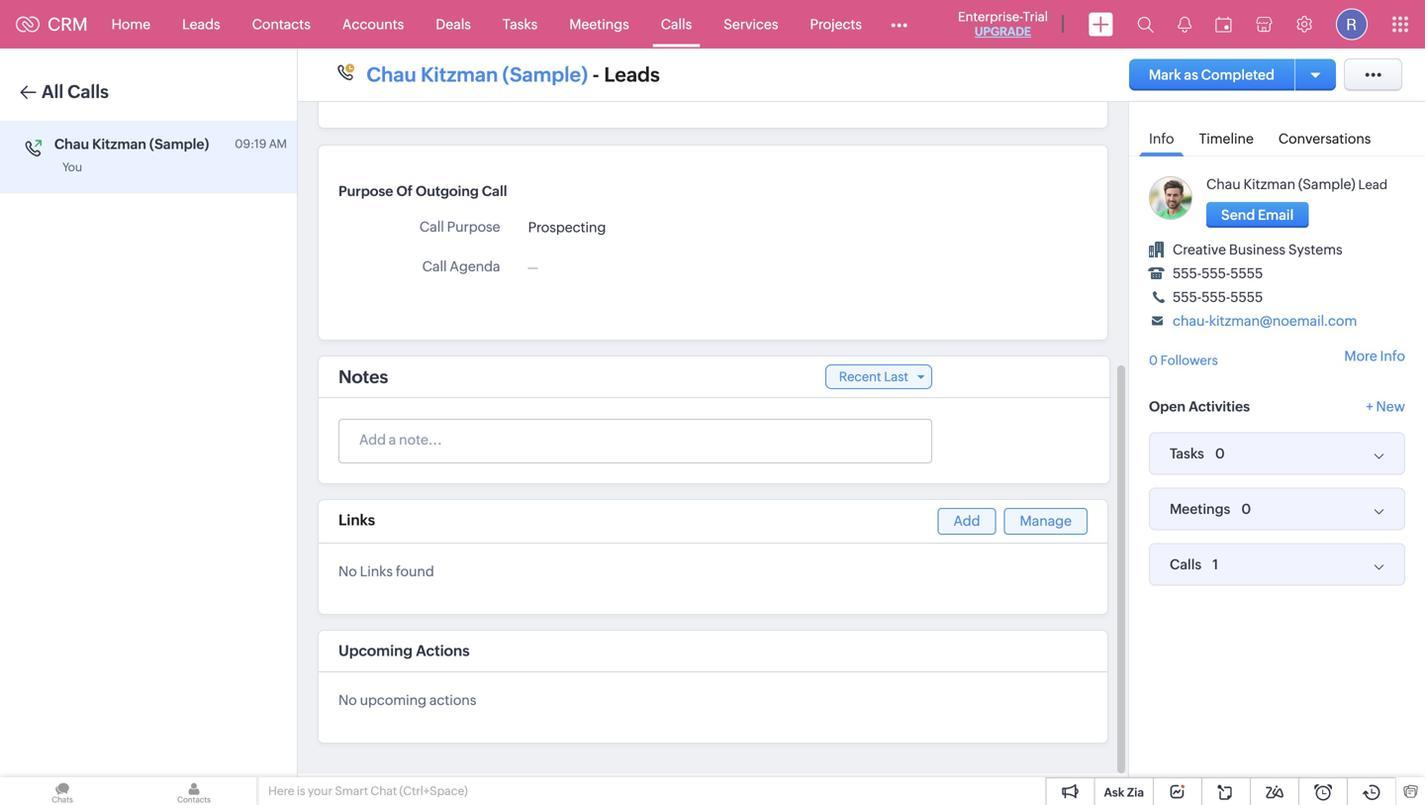 Task type: locate. For each thing, give the bounding box(es) containing it.
kitzman down all calls
[[92, 136, 146, 152]]

0 vertical spatial call
[[482, 183, 507, 199]]

upcoming
[[360, 692, 427, 708]]

2 5555 from the top
[[1231, 289, 1264, 305]]

1 horizontal spatial meetings
[[1170, 501, 1231, 517]]

chau down timeline
[[1207, 176, 1241, 192]]

calls right all in the left top of the page
[[67, 82, 109, 102]]

1 vertical spatial leads
[[604, 63, 660, 86]]

all
[[42, 82, 64, 102]]

0 vertical spatial kitzman
[[421, 63, 498, 86]]

2 horizontal spatial calls
[[1170, 556, 1202, 572]]

0 vertical spatial calls
[[661, 16, 692, 32]]

1 horizontal spatial kitzman
[[421, 63, 498, 86]]

5555 up chau-kitzman@noemail.com
[[1231, 289, 1264, 305]]

1 horizontal spatial purpose
[[447, 219, 501, 235]]

0 vertical spatial purpose
[[339, 183, 393, 199]]

agenda
[[450, 258, 501, 274]]

leads
[[182, 16, 220, 32], [604, 63, 660, 86]]

create menu image
[[1089, 12, 1114, 36]]

crm link
[[16, 14, 88, 34]]

call
[[482, 183, 507, 199], [420, 219, 444, 235], [422, 258, 447, 274]]

kitzman for chau kitzman (sample) lead
[[1244, 176, 1296, 192]]

timeline
[[1200, 131, 1254, 147]]

1 vertical spatial chau
[[54, 136, 89, 152]]

contacts
[[252, 16, 311, 32]]

leads right home link
[[182, 16, 220, 32]]

5555
[[1231, 265, 1264, 281], [1231, 289, 1264, 305]]

2 no from the top
[[339, 692, 357, 708]]

search image
[[1138, 16, 1155, 33]]

2 vertical spatial call
[[422, 258, 447, 274]]

tasks
[[503, 16, 538, 32], [1170, 446, 1205, 461]]

info
[[1150, 131, 1175, 147], [1381, 348, 1406, 364]]

0 vertical spatial 5555
[[1231, 265, 1264, 281]]

2 vertical spatial kitzman
[[1244, 176, 1296, 192]]

2 vertical spatial (sample)
[[1299, 176, 1356, 192]]

services link
[[708, 0, 795, 48]]

0 vertical spatial chau
[[367, 63, 417, 86]]

0 vertical spatial chau kitzman (sample) link
[[367, 62, 588, 88]]

kitzman
[[421, 63, 498, 86], [92, 136, 146, 152], [1244, 176, 1296, 192]]

calls link
[[645, 0, 708, 48]]

chats image
[[0, 777, 125, 805]]

no left found
[[339, 563, 357, 579]]

0 vertical spatial no
[[339, 563, 357, 579]]

1 horizontal spatial chau kitzman (sample) link
[[1207, 176, 1356, 192]]

links
[[339, 511, 375, 529], [360, 563, 393, 579]]

purpose of outgoing call
[[339, 183, 507, 199]]

(sample) down conversations
[[1299, 176, 1356, 192]]

call for call purpose
[[420, 219, 444, 235]]

0 vertical spatial leads
[[182, 16, 220, 32]]

0 horizontal spatial calls
[[67, 82, 109, 102]]

0 vertical spatial 555-555-5555
[[1173, 265, 1264, 281]]

call down purpose of outgoing call at top
[[420, 219, 444, 235]]

no
[[339, 563, 357, 579], [339, 692, 357, 708]]

2 horizontal spatial (sample)
[[1299, 176, 1356, 192]]

as
[[1185, 67, 1199, 83]]

creative
[[1173, 242, 1227, 257]]

call for call agenda
[[422, 258, 447, 274]]

chau up you
[[54, 136, 89, 152]]

(sample)
[[503, 63, 588, 86], [149, 136, 209, 152], [1299, 176, 1356, 192]]

ask
[[1105, 786, 1125, 799]]

mark as completed
[[1149, 67, 1275, 83]]

calls
[[661, 16, 692, 32], [67, 82, 109, 102], [1170, 556, 1202, 572]]

chau down the accounts
[[367, 63, 417, 86]]

links left found
[[360, 563, 393, 579]]

0 vertical spatial tasks
[[503, 16, 538, 32]]

no left "upcoming"
[[339, 692, 357, 708]]

1 vertical spatial (sample)
[[149, 136, 209, 152]]

1 vertical spatial no
[[339, 692, 357, 708]]

5555 down business
[[1231, 265, 1264, 281]]

0 horizontal spatial leads
[[182, 16, 220, 32]]

+
[[1367, 399, 1374, 414]]

add link
[[938, 508, 997, 535]]

1 vertical spatial chau kitzman (sample) link
[[1207, 176, 1356, 192]]

manage link
[[1005, 508, 1088, 535]]

calls left 1
[[1170, 556, 1202, 572]]

1 horizontal spatial 0
[[1216, 446, 1226, 461]]

1 5555 from the top
[[1231, 265, 1264, 281]]

1 vertical spatial call
[[420, 219, 444, 235]]

0 for tasks
[[1216, 446, 1226, 461]]

Add a note... field
[[340, 430, 931, 450]]

0 horizontal spatial (sample)
[[149, 136, 209, 152]]

555-555-5555 down the creative
[[1173, 265, 1264, 281]]

tasks link
[[487, 0, 554, 48]]

chau kitzman (sample) link
[[367, 62, 588, 88], [1207, 176, 1356, 192]]

links up no links found
[[339, 511, 375, 529]]

completed
[[1202, 67, 1275, 83]]

chau kitzman (sample) link for leads
[[367, 62, 588, 88]]

info down mark
[[1150, 131, 1175, 147]]

1 vertical spatial 5555
[[1231, 289, 1264, 305]]

purpose left 'of'
[[339, 183, 393, 199]]

0 for meetings
[[1242, 501, 1252, 517]]

chau kitzman (sample) link down deals
[[367, 62, 588, 88]]

projects link
[[795, 0, 878, 48]]

more info link
[[1345, 348, 1406, 364]]

upgrade
[[975, 25, 1032, 38]]

1 horizontal spatial info
[[1381, 348, 1406, 364]]

0 horizontal spatial chau kitzman (sample) link
[[367, 62, 588, 88]]

manage
[[1020, 513, 1072, 529]]

1 horizontal spatial chau
[[367, 63, 417, 86]]

None button
[[1207, 202, 1309, 228]]

here is your smart chat (ctrl+space)
[[268, 784, 468, 798]]

mark
[[1149, 67, 1182, 83]]

2 horizontal spatial 0
[[1242, 501, 1252, 517]]

0 vertical spatial info
[[1150, 131, 1175, 147]]

0 horizontal spatial kitzman
[[92, 136, 146, 152]]

0 horizontal spatial tasks
[[503, 16, 538, 32]]

2 horizontal spatial kitzman
[[1244, 176, 1296, 192]]

555-555-5555
[[1173, 265, 1264, 281], [1173, 289, 1264, 305]]

(sample) left 09:19
[[149, 136, 209, 152]]

info right more
[[1381, 348, 1406, 364]]

0 horizontal spatial info
[[1150, 131, 1175, 147]]

1 vertical spatial info
[[1381, 348, 1406, 364]]

555-555-5555 up "chau-"
[[1173, 289, 1264, 305]]

1 vertical spatial 0
[[1216, 446, 1226, 461]]

chau kitzman (sample)
[[54, 136, 209, 152]]

1 vertical spatial tasks
[[1170, 446, 1205, 461]]

kitzman for chau kitzman (sample) - leads
[[421, 63, 498, 86]]

outgoing
[[416, 183, 479, 199]]

meetings
[[570, 16, 629, 32], [1170, 501, 1231, 517]]

meetings up -
[[570, 16, 629, 32]]

1 vertical spatial kitzman
[[92, 136, 146, 152]]

calls left services link
[[661, 16, 692, 32]]

leads link
[[166, 0, 236, 48]]

no for no links found
[[339, 563, 357, 579]]

purpose up agenda
[[447, 219, 501, 235]]

09:19 am
[[235, 137, 287, 151]]

last
[[884, 369, 909, 384]]

systems
[[1289, 242, 1343, 257]]

zia
[[1128, 786, 1145, 799]]

meetings up 1
[[1170, 501, 1231, 517]]

0 vertical spatial 0
[[1150, 353, 1158, 368]]

followers
[[1161, 353, 1219, 368]]

services
[[724, 16, 779, 32]]

all calls
[[42, 82, 109, 102]]

chau-kitzman@noemail.com link
[[1173, 313, 1358, 329]]

1 vertical spatial 555-555-5555
[[1173, 289, 1264, 305]]

your
[[308, 784, 333, 798]]

prospecting
[[528, 219, 606, 235]]

2 vertical spatial 0
[[1242, 501, 1252, 517]]

1
[[1213, 556, 1219, 572]]

1 horizontal spatial (sample)
[[503, 63, 588, 86]]

1 no from the top
[[339, 563, 357, 579]]

here
[[268, 784, 295, 798]]

(sample) left -
[[503, 63, 588, 86]]

lead
[[1359, 177, 1388, 192]]

0 followers
[[1150, 353, 1219, 368]]

0 vertical spatial meetings
[[570, 16, 629, 32]]

accounts
[[342, 16, 404, 32]]

2 vertical spatial chau
[[1207, 176, 1241, 192]]

upcoming
[[339, 642, 413, 659]]

conversations
[[1279, 131, 1372, 147]]

1 horizontal spatial leads
[[604, 63, 660, 86]]

add
[[954, 513, 981, 529]]

call left agenda
[[422, 258, 447, 274]]

kitzman down timeline
[[1244, 176, 1296, 192]]

0 horizontal spatial chau
[[54, 136, 89, 152]]

0
[[1150, 353, 1158, 368], [1216, 446, 1226, 461], [1242, 501, 1252, 517]]

0 horizontal spatial 0
[[1150, 353, 1158, 368]]

call agenda
[[422, 258, 501, 274]]

tasks down open activities
[[1170, 446, 1205, 461]]

chau kitzman (sample) link down conversations
[[1207, 176, 1356, 192]]

chau for chau kitzman (sample)
[[54, 136, 89, 152]]

contacts image
[[132, 777, 256, 805]]

leads right -
[[604, 63, 660, 86]]

kitzman down deals link
[[421, 63, 498, 86]]

tasks up chau kitzman (sample) - leads
[[503, 16, 538, 32]]

deals
[[436, 16, 471, 32]]

1 vertical spatial meetings
[[1170, 501, 1231, 517]]

0 vertical spatial (sample)
[[503, 63, 588, 86]]

conversations link
[[1269, 117, 1382, 155]]

call right outgoing
[[482, 183, 507, 199]]

1 vertical spatial purpose
[[447, 219, 501, 235]]

call purpose
[[420, 219, 501, 235]]

2 horizontal spatial chau
[[1207, 176, 1241, 192]]

no upcoming actions
[[339, 692, 477, 708]]

timeline link
[[1190, 117, 1264, 155]]

activities
[[1189, 399, 1251, 414]]

ask zia
[[1105, 786, 1145, 799]]



Task type: vqa. For each thing, say whether or not it's contained in the screenshot.
MMM D, YYYY TEXT FIELD
no



Task type: describe. For each thing, give the bounding box(es) containing it.
meetings link
[[554, 0, 645, 48]]

calendar image
[[1216, 16, 1233, 32]]

search element
[[1126, 0, 1166, 49]]

(ctrl+space)
[[400, 784, 468, 798]]

upcoming actions
[[339, 642, 470, 659]]

you
[[62, 160, 82, 174]]

found
[[396, 563, 434, 579]]

chau kitzman (sample) - leads
[[367, 63, 660, 86]]

enterprise-
[[958, 9, 1023, 24]]

chau for chau kitzman (sample) lead
[[1207, 176, 1241, 192]]

projects
[[810, 16, 862, 32]]

1 555-555-5555 from the top
[[1173, 265, 1264, 281]]

signals element
[[1166, 0, 1204, 49]]

smart
[[335, 784, 368, 798]]

-
[[593, 63, 600, 86]]

am
[[269, 137, 287, 151]]

actions
[[416, 642, 470, 659]]

logo image
[[16, 16, 40, 32]]

signals image
[[1178, 16, 1192, 33]]

of
[[397, 183, 413, 199]]

more
[[1345, 348, 1378, 364]]

open activities
[[1150, 399, 1251, 414]]

0 horizontal spatial purpose
[[339, 183, 393, 199]]

2 vertical spatial calls
[[1170, 556, 1202, 572]]

creative business systems
[[1173, 242, 1343, 257]]

home link
[[96, 0, 166, 48]]

business
[[1230, 242, 1286, 257]]

chau-kitzman@noemail.com
[[1173, 313, 1358, 329]]

accounts link
[[327, 0, 420, 48]]

chau for chau kitzman (sample) - leads
[[367, 63, 417, 86]]

09:19
[[235, 137, 267, 151]]

1 vertical spatial links
[[360, 563, 393, 579]]

1 vertical spatial calls
[[67, 82, 109, 102]]

(sample) for chau kitzman (sample) lead
[[1299, 176, 1356, 192]]

is
[[297, 784, 306, 798]]

(sample) for chau kitzman (sample)
[[149, 136, 209, 152]]

1 horizontal spatial tasks
[[1170, 446, 1205, 461]]

Other Modules field
[[878, 8, 921, 40]]

chau-
[[1173, 313, 1210, 329]]

kitzman@noemail.com
[[1210, 313, 1358, 329]]

1 horizontal spatial calls
[[661, 16, 692, 32]]

profile element
[[1325, 0, 1380, 48]]

0 vertical spatial links
[[339, 511, 375, 529]]

no links found
[[339, 563, 434, 579]]

recent last
[[839, 369, 909, 384]]

chau kitzman (sample) link for chau kitzman (sample) lead
[[1207, 176, 1356, 192]]

deals link
[[420, 0, 487, 48]]

home
[[111, 16, 151, 32]]

enterprise-trial upgrade
[[958, 9, 1049, 38]]

create menu element
[[1077, 0, 1126, 48]]

info link
[[1140, 117, 1185, 156]]

actions
[[430, 692, 477, 708]]

chat
[[371, 784, 397, 798]]

(sample) for chau kitzman (sample) - leads
[[503, 63, 588, 86]]

mark as completed button
[[1130, 59, 1295, 91]]

2 555-555-5555 from the top
[[1173, 289, 1264, 305]]

kitzman for chau kitzman (sample)
[[92, 136, 146, 152]]

0 horizontal spatial meetings
[[570, 16, 629, 32]]

recent
[[839, 369, 882, 384]]

no for no upcoming actions
[[339, 692, 357, 708]]

contacts link
[[236, 0, 327, 48]]

trial
[[1023, 9, 1049, 24]]

chau kitzman (sample) lead
[[1207, 176, 1388, 192]]

notes
[[339, 367, 388, 387]]

open
[[1150, 399, 1186, 414]]

crm
[[48, 14, 88, 34]]

more info
[[1345, 348, 1406, 364]]

profile image
[[1337, 8, 1368, 40]]

+ new
[[1367, 399, 1406, 414]]

new
[[1377, 399, 1406, 414]]



